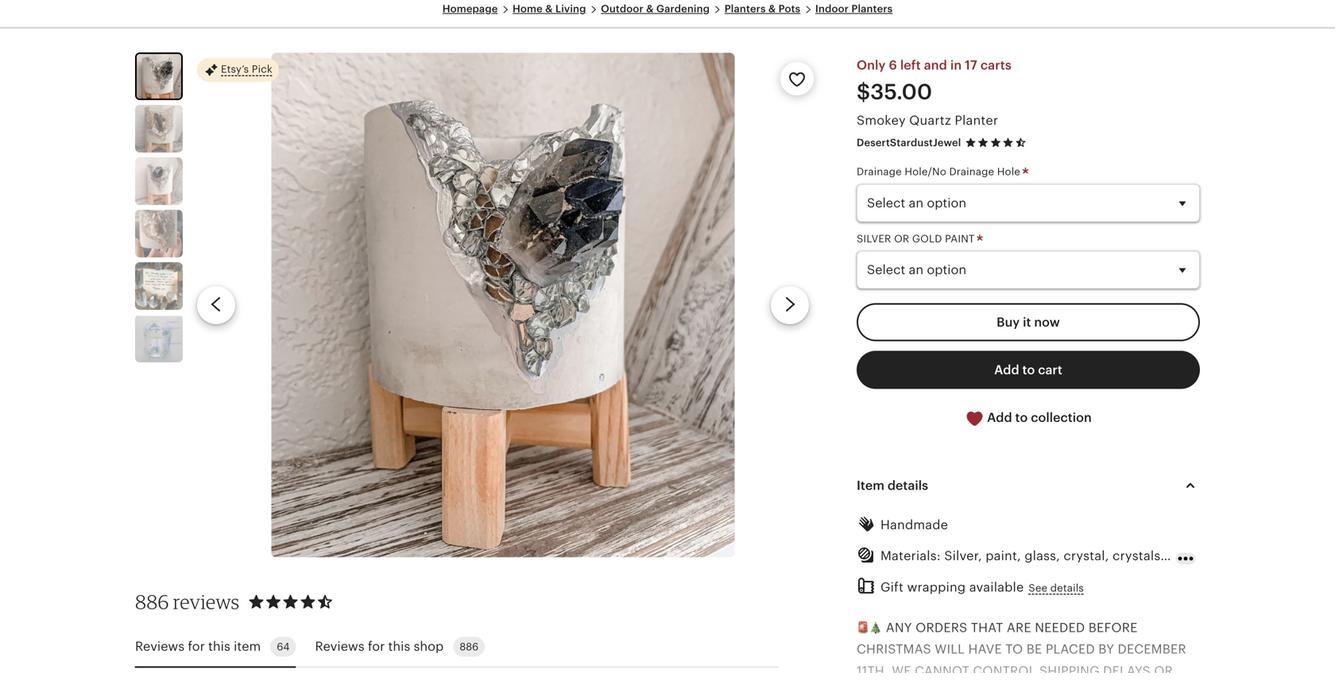 Task type: locate. For each thing, give the bounding box(es) containing it.
smokey quartz planter
[[857, 113, 999, 127]]

0 horizontal spatial reviews
[[135, 640, 185, 654]]

1 drainage from the left
[[857, 166, 902, 178]]

0 vertical spatial details
[[888, 478, 929, 493]]

any
[[886, 621, 912, 635]]

1 for from the left
[[188, 640, 205, 654]]

drainage left hole
[[950, 166, 995, 178]]

details right item
[[888, 478, 929, 493]]

2 reviews from the left
[[315, 640, 365, 654]]

details right see
[[1051, 582, 1084, 594]]

64
[[277, 641, 290, 653]]

buy it now button
[[857, 303, 1200, 341]]

this left item
[[208, 640, 230, 654]]

2 for from the left
[[368, 640, 385, 654]]

smokey quartz planter image 4 image
[[135, 210, 183, 258]]

1 reviews from the left
[[135, 640, 185, 654]]

etsy's pick
[[221, 63, 273, 75]]

1 & from the left
[[545, 3, 553, 15]]

be
[[1027, 642, 1043, 657]]

see details link
[[1029, 581, 1084, 595]]

placed
[[1046, 642, 1095, 657]]

that
[[971, 621, 1004, 635]]

3 & from the left
[[769, 3, 776, 15]]

delays
[[1104, 664, 1151, 673]]

home & living link
[[513, 3, 586, 15]]

add inside button
[[987, 411, 1013, 425]]

item
[[857, 478, 885, 493]]

17
[[965, 58, 978, 72]]

shop
[[414, 640, 444, 654]]

0 horizontal spatial smokey quartz planter image 1 image
[[137, 54, 181, 99]]

1 horizontal spatial this
[[388, 640, 410, 654]]

1 horizontal spatial details
[[1051, 582, 1084, 594]]

886 left reviews
[[135, 590, 169, 614]]

planters left pots
[[725, 3, 766, 15]]

outdoor
[[601, 3, 644, 15]]

pick
[[252, 63, 273, 75]]

0 horizontal spatial &
[[545, 3, 553, 15]]

add down add to cart
[[987, 411, 1013, 425]]

reviews for this item
[[135, 640, 261, 654]]

living
[[556, 3, 586, 15]]

add left the cart in the bottom right of the page
[[995, 363, 1020, 377]]

for down 886 reviews
[[188, 640, 205, 654]]

for
[[188, 640, 205, 654], [368, 640, 385, 654]]

planters
[[725, 3, 766, 15], [852, 3, 893, 15]]

handmade
[[881, 518, 948, 532]]

reviews for reviews for this shop
[[315, 640, 365, 654]]

886 right shop
[[460, 641, 479, 653]]

now
[[1034, 315, 1060, 330]]

control
[[973, 664, 1036, 673]]

1 this from the left
[[208, 640, 230, 654]]

item details button
[[843, 467, 1215, 505]]

drainage
[[857, 166, 902, 178], [950, 166, 995, 178]]

reviews
[[173, 590, 240, 614]]

reviews for this shop
[[315, 640, 444, 654]]

available
[[970, 580, 1024, 594]]

& right outdoor
[[646, 3, 654, 15]]

& for planters
[[769, 3, 776, 15]]

only
[[857, 58, 886, 72]]

2 horizontal spatial &
[[769, 3, 776, 15]]

this for item
[[208, 640, 230, 654]]

carts
[[981, 58, 1012, 72]]

🚨🎄 any orders that are needed before christmas will have to be placed by december 11th. we cannot control shipping delays 
[[857, 621, 1198, 673]]

886 inside "tab list"
[[460, 641, 479, 653]]

to
[[1023, 363, 1035, 377], [1016, 411, 1028, 425]]

0 horizontal spatial drainage
[[857, 166, 902, 178]]

1 vertical spatial details
[[1051, 582, 1084, 594]]

silver
[[857, 233, 892, 245]]

planters & pots
[[725, 3, 801, 15]]

add to cart
[[995, 363, 1063, 377]]

hole
[[997, 166, 1021, 178]]

smokey quartz planter image 1 image
[[272, 53, 735, 558], [137, 54, 181, 99]]

0 horizontal spatial planters
[[725, 3, 766, 15]]

&
[[545, 3, 553, 15], [646, 3, 654, 15], [769, 3, 776, 15]]

1 horizontal spatial 886
[[460, 641, 479, 653]]

0 horizontal spatial 886
[[135, 590, 169, 614]]

this left shop
[[388, 640, 410, 654]]

this for shop
[[388, 640, 410, 654]]

& right the home
[[545, 3, 553, 15]]

0 vertical spatial to
[[1023, 363, 1035, 377]]

add for add to collection
[[987, 411, 1013, 425]]

add to collection
[[984, 411, 1092, 425]]

1 horizontal spatial for
[[368, 640, 385, 654]]

planters & pots link
[[725, 3, 801, 15]]

1 horizontal spatial drainage
[[950, 166, 995, 178]]

1 vertical spatial to
[[1016, 411, 1028, 425]]

planters right indoor
[[852, 3, 893, 15]]

to inside button
[[1023, 363, 1035, 377]]

to left collection
[[1016, 411, 1028, 425]]

& left pots
[[769, 3, 776, 15]]

item
[[234, 640, 261, 654]]

0 vertical spatial add
[[995, 363, 1020, 377]]

886
[[135, 590, 169, 614], [460, 641, 479, 653]]

for left shop
[[368, 640, 385, 654]]

0 horizontal spatial for
[[188, 640, 205, 654]]

1 vertical spatial add
[[987, 411, 1013, 425]]

886 for 886
[[460, 641, 479, 653]]

details inside gift wrapping available see details
[[1051, 582, 1084, 594]]

2 planters from the left
[[852, 3, 893, 15]]

indoor planters
[[816, 3, 893, 15]]

to for cart
[[1023, 363, 1035, 377]]

2 this from the left
[[388, 640, 410, 654]]

in
[[951, 58, 962, 72]]

& for outdoor
[[646, 3, 654, 15]]

1 horizontal spatial reviews
[[315, 640, 365, 654]]

to left the cart in the bottom right of the page
[[1023, 363, 1035, 377]]

collection
[[1031, 411, 1092, 425]]

reviews down 886 reviews
[[135, 640, 185, 654]]

1 vertical spatial 886
[[460, 641, 479, 653]]

reviews
[[135, 640, 185, 654], [315, 640, 365, 654]]

details
[[888, 478, 929, 493], [1051, 582, 1084, 594]]

1 horizontal spatial planters
[[852, 3, 893, 15]]

add
[[995, 363, 1020, 377], [987, 411, 1013, 425]]

2 & from the left
[[646, 3, 654, 15]]

see
[[1029, 582, 1048, 594]]

menu bar
[[140, 2, 1196, 29]]

or
[[894, 233, 910, 245]]

reviews right 64
[[315, 640, 365, 654]]

0 horizontal spatial this
[[208, 640, 230, 654]]

add inside button
[[995, 363, 1020, 377]]

desertstardustjewel link
[[857, 137, 961, 148]]

and
[[924, 58, 948, 72]]

drainage down desertstardustjewel on the top right of the page
[[857, 166, 902, 178]]

0 horizontal spatial details
[[888, 478, 929, 493]]

0 vertical spatial 886
[[135, 590, 169, 614]]

needed
[[1035, 621, 1085, 635]]

tab list
[[135, 628, 779, 668]]

to inside button
[[1016, 411, 1028, 425]]

🚨🎄
[[857, 621, 883, 635]]

reviews for reviews for this item
[[135, 640, 185, 654]]

this
[[208, 640, 230, 654], [388, 640, 410, 654]]

1 horizontal spatial &
[[646, 3, 654, 15]]

gift wrapping available see details
[[881, 580, 1084, 594]]



Task type: describe. For each thing, give the bounding box(es) containing it.
shipping
[[1040, 664, 1100, 673]]

menu bar containing homepage
[[140, 2, 1196, 29]]

before
[[1089, 621, 1138, 635]]

left
[[901, 58, 921, 72]]

add for add to cart
[[995, 363, 1020, 377]]

886 reviews
[[135, 590, 240, 614]]

item details
[[857, 478, 929, 493]]

smokey quartz planter image 3 image
[[135, 158, 183, 205]]

indoor
[[816, 3, 849, 15]]

gift
[[881, 580, 904, 594]]

will
[[935, 642, 965, 657]]

cart
[[1038, 363, 1063, 377]]

we
[[892, 664, 912, 673]]

quartz
[[910, 113, 952, 127]]

it
[[1023, 315, 1031, 330]]

to
[[1006, 642, 1023, 657]]

gold
[[913, 233, 942, 245]]

drainage hole/no drainage hole
[[857, 166, 1024, 178]]

hole/no
[[905, 166, 947, 178]]

6
[[889, 58, 897, 72]]

1 horizontal spatial smokey quartz planter image 1 image
[[272, 53, 735, 558]]

are
[[1007, 621, 1032, 635]]

to for collection
[[1016, 411, 1028, 425]]

smokey
[[857, 113, 906, 127]]

planter
[[955, 113, 999, 127]]

11th.
[[857, 664, 889, 673]]

indoor planters link
[[816, 3, 893, 15]]

etsy's pick button
[[197, 57, 279, 83]]

december
[[1118, 642, 1187, 657]]

2 drainage from the left
[[950, 166, 995, 178]]

cannot
[[915, 664, 970, 673]]

paint
[[945, 233, 975, 245]]

pots
[[779, 3, 801, 15]]

for for item
[[188, 640, 205, 654]]

homepage link
[[443, 3, 498, 15]]

silver or gold paint
[[857, 233, 978, 245]]

home & living
[[513, 3, 586, 15]]

only 6 left and in 17 carts $35.00
[[857, 58, 1012, 104]]

christmas
[[857, 642, 932, 657]]

smokey quartz planter image 5 image
[[135, 262, 183, 310]]

buy it now
[[997, 315, 1060, 330]]

for for shop
[[368, 640, 385, 654]]

smokey quartz planter image 2 image
[[135, 105, 183, 153]]

have
[[969, 642, 1002, 657]]

smokey quartz planter image 6 image
[[135, 315, 183, 363]]

orders
[[916, 621, 968, 635]]

desertstardustjewel
[[857, 137, 961, 148]]

etsy's
[[221, 63, 249, 75]]

886 for 886 reviews
[[135, 590, 169, 614]]

wrapping
[[907, 580, 966, 594]]

tab list containing reviews for this item
[[135, 628, 779, 668]]

gardening
[[657, 3, 710, 15]]

homepage
[[443, 3, 498, 15]]

add to cart button
[[857, 351, 1200, 389]]

add to collection button
[[857, 399, 1200, 438]]

details inside dropdown button
[[888, 478, 929, 493]]

outdoor & gardening
[[601, 3, 710, 15]]

outdoor & gardening link
[[601, 3, 710, 15]]

buy
[[997, 315, 1020, 330]]

$35.00
[[857, 80, 933, 104]]

home
[[513, 3, 543, 15]]

& for home
[[545, 3, 553, 15]]

by
[[1099, 642, 1115, 657]]

1 planters from the left
[[725, 3, 766, 15]]



Task type: vqa. For each thing, say whether or not it's contained in the screenshot.
RETURNS & EXCHANGES ACCEPTED BUTTON
no



